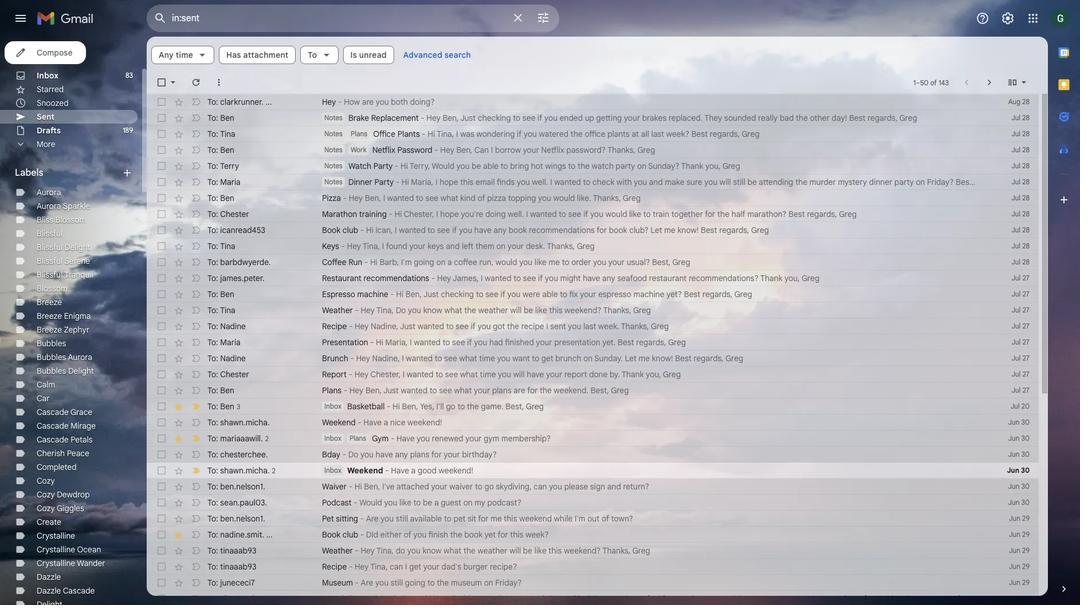 Task type: describe. For each thing, give the bounding box(es) containing it.
brunch
[[556, 354, 582, 364]]

car link
[[37, 394, 50, 404]]

1 horizontal spatial week?
[[667, 129, 690, 139]]

14 to: from the top
[[208, 306, 218, 316]]

1 horizontal spatial get
[[542, 354, 554, 364]]

a left good
[[411, 466, 416, 476]]

james.peter.
[[220, 273, 265, 284]]

hi right plants
[[428, 129, 435, 139]]

22 row from the top
[[147, 431, 1039, 447]]

time for report
[[480, 370, 496, 380]]

if down weather - hey tina, do you know what the weather will be like this weekend? thanks, greg
[[471, 322, 476, 332]]

2 for mariaaawill.
[[265, 435, 269, 443]]

and down sunday?
[[649, 177, 663, 187]]

will up recipe
[[510, 306, 522, 316]]

the down dad's
[[437, 578, 449, 589]]

marathon
[[322, 209, 357, 220]]

and left left
[[446, 241, 460, 252]]

sure
[[687, 177, 703, 187]]

how
[[344, 97, 360, 107]]

1 vertical spatial able
[[543, 290, 558, 300]]

8 jul 27 from the top
[[1012, 386, 1030, 395]]

83
[[126, 71, 133, 80]]

1 horizontal spatial checking
[[478, 113, 511, 123]]

your up brunch - hey nadine, i wanted to see what time you want to get brunch on sunday. let me know! best regards, greg
[[536, 338, 553, 348]]

hi left the barb,
[[370, 257, 378, 268]]

- down report
[[344, 386, 348, 396]]

29 row from the top
[[147, 543, 1039, 560]]

would left "like."
[[554, 193, 575, 204]]

your up guest
[[431, 482, 448, 492]]

2 jul 27 from the top
[[1012, 290, 1030, 299]]

the up 'recipe - hey nadine, just wanted to see if you got the recipe i sent you last week. thanks, greg'
[[464, 306, 477, 316]]

of right either
[[404, 530, 412, 541]]

4 ben from the top
[[220, 290, 234, 300]]

blissful for blissful delight
[[37, 242, 63, 253]]

tina, for do
[[377, 546, 394, 557]]

4 to: from the top
[[208, 145, 218, 155]]

jul for 16th row from the top of the page
[[1012, 338, 1021, 347]]

tina, left the 'was'
[[437, 129, 454, 139]]

25 row from the top
[[147, 479, 1039, 495]]

be left attending
[[748, 177, 757, 187]]

2 netflix from the left
[[541, 145, 565, 155]]

9 jul 28 from the top
[[1012, 242, 1030, 251]]

2 notes from the top
[[324, 130, 343, 138]]

- right sitting
[[360, 514, 364, 525]]

5 27 from the top
[[1023, 338, 1030, 347]]

be down weekend in the bottom of the page
[[523, 546, 533, 557]]

a left coffee
[[448, 257, 452, 268]]

jun for do you have any plans for your birthday?
[[1009, 451, 1020, 459]]

1 horizontal spatial can
[[534, 482, 547, 492]]

attachment
[[243, 50, 289, 60]]

podcast
[[322, 498, 352, 508]]

2 30 from the top
[[1022, 435, 1030, 443]]

24 row from the top
[[147, 463, 1039, 479]]

thanks, down check
[[593, 193, 621, 204]]

0 horizontal spatial get
[[409, 562, 421, 573]]

watch
[[348, 161, 372, 171]]

1 vertical spatial let
[[625, 354, 637, 364]]

2 vertical spatial best,
[[506, 402, 524, 412]]

a left nice on the left of page
[[384, 418, 388, 428]]

any up inbox weekend - have a good weekend!
[[395, 450, 408, 460]]

dinner
[[348, 177, 373, 187]]

on up done
[[584, 354, 593, 364]]

the left half
[[718, 209, 730, 220]]

- down "training"
[[360, 225, 364, 236]]

if up keys - hey tina, i found your keys and left them on your desk. thanks, greg on the top of the page
[[452, 225, 457, 236]]

to: maria for jul 28
[[208, 177, 241, 187]]

office plants - hi tina, i was wondering if you watered the office plants at all last week? best regards, greg
[[373, 129, 760, 139]]

- right password at the left of the page
[[435, 145, 438, 155]]

me down the train
[[665, 225, 676, 236]]

19 to: from the top
[[208, 386, 218, 396]]

settings image
[[1002, 11, 1015, 25]]

to: tina for keys
[[208, 241, 236, 252]]

7 row from the top
[[147, 190, 1039, 206]]

sounded
[[725, 113, 756, 123]]

a left guest
[[435, 498, 439, 508]]

labels navigation
[[0, 37, 147, 606]]

1 netflix from the left
[[372, 145, 396, 155]]

be up available
[[423, 498, 432, 508]]

0 horizontal spatial would
[[360, 498, 382, 508]]

jun for did either of you finish the book yet for this week?
[[1010, 531, 1021, 539]]

0 horizontal spatial out
[[588, 514, 600, 525]]

jun 30 for bday - do you have any plans for your birthday?
[[1009, 451, 1030, 459]]

book club - did either of you finish the book yet for this week?
[[322, 530, 549, 541]]

27 row from the top
[[147, 511, 1039, 527]]

2 jul 28 from the top
[[1012, 130, 1030, 138]]

nice
[[390, 418, 406, 428]]

thank for by.
[[622, 370, 644, 380]]

to: ben.nelson1. for pet
[[208, 514, 265, 525]]

14 row from the top
[[147, 303, 1039, 319]]

16 row from the top
[[147, 335, 1039, 351]]

recipe for recipe - hey nadine, just wanted to see if you got the recipe i sent you last week. thanks, greg
[[322, 322, 347, 332]]

icanread453
[[220, 225, 265, 236]]

15 to: from the top
[[208, 322, 218, 332]]

0 vertical spatial know!
[[678, 225, 699, 236]]

0 horizontal spatial i'm
[[401, 257, 412, 268]]

1 horizontal spatial book
[[509, 225, 527, 236]]

jun for hey tina, do you know what the weather will be like this weekend? thanks, greg
[[1010, 547, 1021, 556]]

9 28 from the top
[[1023, 226, 1030, 234]]

espresso
[[599, 290, 632, 300]]

4 28 from the top
[[1023, 146, 1030, 154]]

sent
[[37, 112, 55, 122]]

create
[[37, 518, 61, 528]]

for down marathon training - hi chester, i hope you're doing well. i wanted to see if you would like to train together for the half marathon? best regards, greg
[[597, 225, 607, 236]]

the right bad
[[796, 113, 808, 123]]

ican,
[[376, 225, 393, 236]]

delight for bubbles delight
[[68, 366, 94, 377]]

plans - hey ben, just wanted to see what your plans are for the weekend. best, greg
[[322, 386, 629, 396]]

bubbles for delight
[[37, 366, 66, 377]]

29 for travel tips - i thought it would be valuable to exchange travel tips and insights, so please feel free to share any advice or recommendations you have for making the most out of our travel experiences.
[[1023, 595, 1030, 604]]

1 vertical spatial are
[[361, 578, 373, 589]]

28 to: from the top
[[208, 530, 218, 541]]

30 for weekend - have a nice weekend!
[[1022, 418, 1030, 427]]

2 vertical spatial still
[[391, 578, 403, 589]]

to
[[308, 50, 317, 60]]

to: terry
[[208, 161, 239, 171]]

1 tina from the top
[[220, 129, 236, 139]]

21 to: from the top
[[208, 418, 218, 428]]

sean.paul03.
[[220, 498, 267, 508]]

of right kind
[[478, 193, 485, 204]]

jul for 3rd row from the top
[[1012, 130, 1021, 138]]

to: chesterchee. for travel tips
[[208, 594, 268, 605]]

5 row from the top
[[147, 158, 1039, 174]]

17 to: from the top
[[208, 354, 218, 364]]

1 horizontal spatial friday?
[[928, 177, 954, 187]]

ben.nelson1. for waiver - hi ben, i've attached your waiver to go skydiving, can you please sign and return?
[[220, 482, 265, 492]]

jun for hey tina, can i get your dad's burger recipe?
[[1010, 563, 1021, 572]]

jun for have a nice weekend!
[[1009, 418, 1020, 427]]

will right the 'sure'
[[720, 177, 731, 187]]

museum - are you still going to the museum on friday?
[[322, 578, 522, 589]]

on left sunday?
[[638, 161, 647, 171]]

tinaaab93 for recipe
[[220, 562, 257, 573]]

- left how
[[338, 97, 342, 107]]

3 jul 28 from the top
[[1012, 146, 1030, 154]]

blissful delight
[[37, 242, 90, 253]]

- down sitting
[[355, 546, 359, 557]]

drafts link
[[37, 126, 61, 136]]

and right tips at the right of page
[[562, 594, 576, 605]]

tina, for do
[[377, 306, 394, 316]]

plans for office
[[351, 130, 368, 138]]

16 to: from the top
[[208, 338, 218, 348]]

waiver
[[450, 482, 473, 492]]

30 row from the top
[[147, 560, 1039, 576]]

any up espresso
[[602, 273, 615, 284]]

calm
[[37, 380, 55, 390]]

jun for hi ben, i've attached your waiver to go skydiving, can you please sign and return?
[[1009, 483, 1020, 491]]

12 to: from the top
[[208, 273, 218, 284]]

1 horizontal spatial well.
[[532, 177, 548, 187]]

main content containing any time
[[147, 37, 1049, 606]]

to: tinaaab93 for recipe
[[208, 562, 257, 573]]

3 ben from the top
[[220, 193, 234, 204]]

for down brunch - hey nadine, i wanted to see what time you want to get brunch on sunday. let me know! best regards, greg
[[528, 386, 538, 396]]

cozy for cozy link
[[37, 476, 55, 487]]

your down the renewed
[[444, 450, 460, 460]]

for right the together
[[705, 209, 716, 220]]

13 to: from the top
[[208, 290, 218, 300]]

1 vertical spatial going
[[405, 578, 426, 589]]

have up them
[[475, 225, 492, 236]]

keys - hey tina, i found your keys and left them on your desk. thanks, greg
[[322, 241, 595, 252]]

1 vertical spatial still
[[396, 514, 408, 525]]

2 to: ben from the top
[[208, 145, 234, 155]]

weekend? for hey tina, do you know what the weather will be like this weekend? thanks, greg
[[565, 306, 602, 316]]

terry,
[[410, 161, 430, 171]]

by.
[[610, 370, 620, 380]]

0 vertical spatial thank
[[681, 161, 704, 171]]

were
[[523, 290, 541, 300]]

what for will
[[460, 370, 478, 380]]

6 28 from the top
[[1023, 178, 1030, 186]]

- right report
[[349, 370, 353, 380]]

all
[[641, 129, 649, 139]]

4 jul 28 from the top
[[1012, 162, 1030, 170]]

the right the got
[[507, 322, 519, 332]]

6 to: from the top
[[208, 177, 218, 187]]

recipe - hey tina, can i get your dad's burger recipe?
[[322, 562, 517, 573]]

book for book club - did either of you finish the book yet for this week?
[[322, 530, 341, 541]]

bubbles aurora
[[37, 353, 92, 363]]

1 vertical spatial blossom
[[37, 284, 67, 294]]

0 vertical spatial are
[[366, 514, 379, 525]]

maria for jul 27
[[220, 338, 241, 348]]

your up at
[[624, 113, 640, 123]]

1 jul 27 from the top
[[1012, 274, 1030, 283]]

barbdwyerde.
[[220, 257, 271, 268]]

run,
[[480, 257, 494, 268]]

7 jul 27 from the top
[[1012, 370, 1030, 379]]

1 vertical spatial are
[[514, 386, 526, 396]]

pet
[[322, 514, 334, 525]]

to: maria for jul 27
[[208, 338, 241, 348]]

toggle split pane mode image
[[1007, 77, 1019, 88]]

hey for hey ben, just wanted to see what your plans are for the weekend. best, greg
[[350, 386, 364, 396]]

hi right "training"
[[395, 209, 402, 220]]

can
[[475, 145, 489, 155]]

hi left ican,
[[366, 225, 374, 236]]

0 horizontal spatial know!
[[652, 354, 673, 364]]

4 row from the top
[[147, 142, 1039, 158]]

hey for hey tina, do you know what the weather will be like this weekend? thanks, greg
[[361, 546, 375, 557]]

to: shawn.micha.
[[208, 418, 270, 428]]

thanks, down plants
[[608, 145, 636, 155]]

have for a
[[364, 418, 382, 428]]

to: tina for weather
[[208, 306, 236, 316]]

- down doing?
[[421, 113, 425, 123]]

inbox inside inbox weekend - have a good weekend!
[[324, 467, 342, 475]]

6 27 from the top
[[1023, 354, 1030, 363]]

password
[[398, 145, 433, 155]]

borrow
[[495, 145, 521, 155]]

- right plants
[[422, 129, 426, 139]]

jun for would you like to be a guest on my podcast?
[[1009, 499, 1020, 507]]

last for week?
[[652, 129, 665, 139]]

31 to: from the top
[[208, 578, 218, 589]]

29 for recipe - hey tina, can i get your dad's burger recipe?
[[1023, 563, 1030, 572]]

the left murder
[[796, 177, 808, 187]]

order
[[572, 257, 591, 268]]

you're
[[461, 209, 484, 220]]

them
[[476, 241, 495, 252]]

mariaaawill.
[[220, 434, 263, 444]]

nadine, for i
[[372, 354, 400, 364]]

has attachment button
[[219, 46, 296, 64]]

notes brake replacement - hey ben, just checking to see if you ended up getting your brakes replaced. they sounded really bad the other day! best regards, greg
[[324, 113, 918, 123]]

want
[[513, 354, 530, 364]]

10 to: from the top
[[208, 241, 218, 252]]

cascade for cascade petals
[[37, 435, 69, 445]]

1 horizontal spatial i'm
[[575, 514, 586, 525]]

1 vertical spatial chester,
[[371, 370, 401, 380]]

me up "restaurant recommendations - hey james, i wanted to see if you might have any seafood restaurant recommendations? thank you, greg"
[[549, 257, 560, 268]]

to: junececi7
[[208, 578, 255, 589]]

1 horizontal spatial maria,
[[411, 177, 434, 187]]

crystalline link
[[37, 531, 75, 542]]

search mail image
[[150, 8, 171, 29]]

the down plans - hey ben, just wanted to see what your plans are for the weekend. best, greg
[[467, 402, 479, 412]]

museum
[[451, 578, 482, 589]]

3 27 from the top
[[1023, 306, 1030, 315]]

i've
[[382, 482, 395, 492]]

2 horizontal spatial book
[[609, 225, 628, 236]]

crystalline wander link
[[37, 559, 105, 569]]

while
[[554, 514, 573, 525]]

chesterchee. for travel tips
[[220, 594, 268, 605]]

31 row from the top
[[147, 576, 1039, 592]]

2 to: from the top
[[208, 113, 218, 123]]

5 jun 29 from the top
[[1010, 579, 1030, 588]]

more image
[[213, 77, 225, 88]]

me right sunday.
[[639, 354, 650, 364]]

0 horizontal spatial please
[[565, 482, 588, 492]]

report
[[565, 370, 587, 380]]

30 to: from the top
[[208, 562, 218, 573]]

8 jul 28 from the top
[[1012, 226, 1030, 234]]

plans for gym
[[350, 435, 366, 443]]

on down keys
[[436, 257, 446, 268]]

hey for hey tina, i found your keys and left them on your desk. thanks, greg
[[347, 241, 361, 252]]

cherish
[[37, 449, 65, 459]]

blissful for blissful tranquil
[[37, 270, 63, 280]]

jul for 13th row from the bottom
[[1011, 402, 1020, 411]]

- down basketball
[[358, 418, 362, 428]]

1 vertical spatial out
[[939, 594, 951, 605]]

- right bday
[[343, 450, 346, 460]]

finished
[[505, 338, 534, 348]]

jul for 11th row
[[1012, 258, 1021, 267]]

ben.nelson1. for pet sitting - are you still available to pet sit for me this weekend while i'm out of town?
[[220, 514, 265, 525]]

tina, for i
[[363, 241, 380, 252]]

jun 30 for podcast - would you like to be a guest on my podcast?
[[1009, 499, 1030, 507]]

espresso machine - hi ben, just checking to see if you were able to fix your espresso machine yet? best regards, greg
[[322, 290, 753, 300]]

jun 29 for pet sitting - are you still available to pet sit for me this weekend while i'm out of town?
[[1010, 515, 1030, 523]]

3 row from the top
[[147, 126, 1039, 142]]

james,
[[453, 273, 479, 284]]

to: ben 3
[[208, 402, 240, 412]]

share
[[689, 594, 709, 605]]

- up sitting
[[354, 498, 358, 508]]

know for do
[[423, 306, 443, 316]]

15 row from the top
[[147, 319, 1039, 335]]

experiences.
[[1000, 594, 1046, 605]]

- down password at the left of the page
[[396, 177, 400, 187]]

advanced search options image
[[532, 6, 555, 29]]

cascade down crystalline wander link
[[63, 586, 95, 597]]

24 to: from the top
[[208, 466, 218, 476]]

be left valuable
[[434, 594, 443, 605]]

inbox up bday
[[324, 435, 342, 443]]

aug
[[1009, 97, 1021, 106]]

bliss blossom link
[[37, 215, 86, 225]]

plants
[[398, 129, 420, 139]]

1 to: ben from the top
[[208, 113, 234, 123]]

or
[[752, 594, 760, 605]]

1 bubbles from the top
[[37, 339, 66, 349]]

30 for podcast - would you like to be a guest on my podcast?
[[1022, 499, 1030, 507]]

26 to: from the top
[[208, 498, 218, 508]]

bliss blossom
[[37, 215, 86, 225]]

1 horizontal spatial please
[[621, 594, 645, 605]]

have left the making
[[845, 594, 862, 605]]

attached
[[397, 482, 429, 492]]

0 vertical spatial still
[[733, 177, 746, 187]]

20 to: from the top
[[208, 402, 218, 412]]

cherish peace link
[[37, 449, 89, 459]]

10 row from the top
[[147, 238, 1039, 255]]

mirage
[[71, 421, 96, 432]]

netflix password - hey ben, can i borrow your netflix password? thanks, greg
[[372, 145, 656, 155]]

- right pizza
[[343, 193, 347, 204]]

aurora for aurora link on the top left
[[37, 187, 61, 198]]

143
[[939, 78, 949, 87]]

to: chesterchee. for bday
[[208, 450, 268, 460]]

wondering
[[477, 129, 515, 139]]

this down 'podcast?'
[[504, 514, 517, 525]]

- up weekend - have a nice weekend!
[[387, 402, 391, 412]]

older image
[[984, 77, 996, 88]]

21 row from the top
[[147, 415, 1039, 431]]

- up the museum
[[349, 562, 353, 573]]

3 to: from the top
[[208, 129, 218, 139]]

to: ben.nelson1. for waiver
[[208, 482, 265, 492]]

dazzle cascade link
[[37, 586, 95, 597]]

to: james.peter.
[[208, 273, 265, 284]]

this up sent
[[550, 306, 563, 316]]

- down keys
[[432, 273, 435, 284]]

your right fix
[[580, 290, 597, 300]]

cozy for cozy dewdrop
[[37, 490, 55, 500]]

bad
[[780, 113, 794, 123]]

2 horizontal spatial best,
[[652, 257, 671, 268]]

if up watered
[[538, 113, 543, 123]]

weather for weather - hey tina, do you know what the weather will be like this weekend? thanks, greg
[[322, 306, 353, 316]]

this down weekend in the bottom of the page
[[510, 530, 524, 541]]

- up ican,
[[389, 209, 393, 220]]

refresh image
[[190, 77, 202, 88]]

- down the barb,
[[391, 290, 394, 300]]

0 horizontal spatial maria,
[[386, 338, 408, 348]]

to: barbdwyerde.
[[208, 257, 271, 268]]

1 jul 28 from the top
[[1012, 114, 1030, 122]]

good
[[418, 466, 437, 476]]

1 vertical spatial checking
[[441, 290, 474, 300]]

1 vertical spatial hope
[[440, 209, 459, 220]]

jul for 14th row from the top of the page
[[1012, 306, 1021, 315]]

thought
[[372, 594, 401, 605]]

on right dinner
[[916, 177, 926, 187]]

to: ben for pizza
[[208, 193, 234, 204]]

0 vertical spatial blossom
[[55, 215, 86, 225]]

- right run
[[365, 257, 368, 268]]

0 horizontal spatial well.
[[508, 209, 524, 220]]

jul for 18th row from the bottom
[[1012, 322, 1021, 331]]

19 row from the top
[[147, 383, 1039, 399]]

insights,
[[578, 594, 608, 605]]

main menu image
[[14, 11, 28, 25]]

0 vertical spatial recommendations
[[529, 225, 595, 236]]

on left 'my'
[[464, 498, 473, 508]]

dazzle for dazzle cascade
[[37, 586, 61, 597]]

getting
[[597, 113, 622, 123]]

3 notes from the top
[[324, 146, 343, 154]]

1 machine from the left
[[358, 290, 389, 300]]

what for pizza
[[441, 193, 459, 204]]

completed
[[37, 463, 77, 473]]

27 to: from the top
[[208, 514, 218, 525]]

1 28 from the top
[[1023, 97, 1030, 106]]

6 row from the top
[[147, 174, 1039, 190]]

the up burger
[[464, 546, 476, 557]]

1 vertical spatial plans
[[410, 450, 430, 460]]

4 jul 27 from the top
[[1012, 322, 1030, 331]]

2 vertical spatial recommendations
[[762, 594, 828, 605]]

breeze for breeze link at left
[[37, 298, 62, 308]]

0 vertical spatial weekend!
[[408, 418, 442, 428]]

0 horizontal spatial week?
[[526, 530, 549, 541]]

tinaaab93 for weather
[[220, 546, 257, 557]]

for left the making
[[864, 594, 875, 605]]

1 travel from the left
[[524, 594, 545, 605]]

- up "tips"
[[355, 578, 359, 589]]

thank for recommendations?
[[761, 273, 783, 284]]

the down the pet
[[450, 530, 463, 541]]

18 row from the top
[[147, 367, 1039, 383]]

is
[[351, 50, 357, 60]]

your up coffee run - hi barb, i'm going on a coffee run, would you like me to order you your usual? best, greg
[[508, 241, 524, 252]]

jul for 7th row from the top
[[1012, 194, 1021, 202]]

weather for do
[[479, 306, 508, 316]]

wander
[[77, 559, 105, 569]]

hi up nice on the left of page
[[393, 402, 400, 412]]

weather for do
[[478, 546, 508, 557]]

2 vertical spatial have
[[391, 466, 409, 476]]

0 vertical spatial going
[[414, 257, 434, 268]]

for right sit
[[478, 514, 489, 525]]

like up club?
[[630, 209, 642, 220]]

murder
[[810, 177, 836, 187]]

inbox weekend - have a good weekend!
[[324, 466, 474, 476]]

5 ben from the top
[[220, 386, 234, 396]]

dazzle for dazzle link
[[37, 573, 61, 583]]

finish
[[429, 530, 448, 541]]

1 horizontal spatial let
[[651, 225, 663, 236]]

make
[[665, 177, 685, 187]]



Task type: vqa. For each thing, say whether or not it's contained in the screenshot.
recommendations
yes



Task type: locate. For each thing, give the bounding box(es) containing it.
notes inside notes dinner party - hi maria, i hope this email finds you well. i wanted to check with you and make sure you will still be attending the murder mystery dinner party on friday? best regards, greg
[[324, 178, 343, 186]]

crystalline up dazzle link
[[37, 559, 75, 569]]

4 29 from the top
[[1023, 563, 1030, 572]]

to: nadine.smit. ...
[[208, 530, 273, 541]]

party up with
[[616, 161, 635, 171]]

restaurant
[[322, 273, 362, 284]]

notes dinner party - hi maria, i hope this email finds you well. i wanted to check with you and make sure you will still be attending the murder mystery dinner party on friday? best regards, greg
[[324, 177, 1025, 187]]

dinner
[[870, 177, 893, 187]]

tinaaab93 up junececi7
[[220, 562, 257, 573]]

2 travel from the left
[[977, 594, 998, 605]]

password?
[[567, 145, 606, 155]]

aurora up aurora sparkle
[[37, 187, 61, 198]]

chesterchee. for bday
[[220, 450, 268, 460]]

week.
[[599, 322, 620, 332]]

3 jun 29 from the top
[[1010, 547, 1030, 556]]

5 29 from the top
[[1023, 579, 1030, 588]]

are up thought
[[361, 578, 373, 589]]

machine down seafood
[[634, 290, 665, 300]]

if down "like."
[[584, 209, 589, 220]]

12 row from the top
[[147, 271, 1039, 287]]

hey for hey nadine, i wanted to see what time you want to get brunch on sunday. let me know! best regards, greg
[[356, 354, 370, 364]]

2 to: maria from the top
[[208, 338, 241, 348]]

1 horizontal spatial party
[[895, 177, 914, 187]]

2 vertical spatial plans
[[350, 435, 366, 443]]

blossom link
[[37, 284, 67, 294]]

1 to: chesterchee. from the top
[[208, 450, 268, 460]]

30 for bday - do you have any plans for your birthday?
[[1022, 451, 1030, 459]]

1 horizontal spatial are
[[514, 386, 526, 396]]

up
[[585, 113, 595, 123]]

29 for pet sitting - are you still available to pet sit for me this weekend while i'm out of town?
[[1023, 515, 1030, 523]]

1 tinaaab93 from the top
[[220, 546, 257, 557]]

1 breeze from the top
[[37, 298, 62, 308]]

doing?
[[410, 97, 435, 107]]

1 vertical spatial ben.nelson1.
[[220, 514, 265, 525]]

cascade for cascade mirage
[[37, 421, 69, 432]]

1 vertical spatial go
[[485, 482, 494, 492]]

if
[[538, 113, 543, 123], [517, 129, 522, 139], [584, 209, 589, 220], [452, 225, 457, 236], [538, 273, 543, 284], [501, 290, 506, 300], [471, 322, 476, 332], [467, 338, 472, 348]]

plans up good
[[410, 450, 430, 460]]

making
[[877, 594, 903, 605]]

1 to: from the top
[[208, 97, 218, 107]]

1 horizontal spatial go
[[485, 482, 494, 492]]

- right "tips"
[[363, 594, 366, 605]]

to: chester
[[208, 209, 249, 220], [208, 370, 249, 380]]

jul for second row from the top of the page
[[1012, 114, 1021, 122]]

row
[[147, 94, 1039, 110], [147, 110, 1039, 126], [147, 126, 1039, 142], [147, 142, 1039, 158], [147, 158, 1039, 174], [147, 174, 1039, 190], [147, 190, 1039, 206], [147, 206, 1039, 222], [147, 222, 1039, 238], [147, 238, 1039, 255], [147, 255, 1039, 271], [147, 271, 1039, 287], [147, 287, 1039, 303], [147, 303, 1039, 319], [147, 319, 1039, 335], [147, 335, 1039, 351], [147, 351, 1039, 367], [147, 367, 1039, 383], [147, 383, 1039, 399], [147, 399, 1039, 415], [147, 415, 1039, 431], [147, 431, 1039, 447], [147, 447, 1039, 463], [147, 463, 1039, 479], [147, 479, 1039, 495], [147, 495, 1039, 511], [147, 511, 1039, 527], [147, 527, 1039, 543], [147, 543, 1039, 560], [147, 560, 1039, 576], [147, 576, 1039, 592], [147, 592, 1046, 606]]

inbox down bday
[[324, 467, 342, 475]]

2 row from the top
[[147, 110, 1039, 126]]

going down recipe - hey tina, can i get your dad's burger recipe?
[[405, 578, 426, 589]]

weather for weather - hey tina, do you know what the weather will be like this weekend? thanks, greg
[[322, 546, 353, 557]]

our
[[963, 594, 975, 605]]

1 vertical spatial to: ben.nelson1.
[[208, 514, 265, 525]]

any down doing
[[494, 225, 507, 236]]

17 row from the top
[[147, 351, 1039, 367]]

0 vertical spatial able
[[483, 161, 499, 171]]

to: shawn.micha. 2
[[208, 466, 276, 476]]

0 vertical spatial have
[[364, 418, 382, 428]]

you, for restaurant recommendations - hey james, i wanted to see if you might have any seafood restaurant recommendations? thank you, greg
[[785, 273, 800, 284]]

30 for waiver - hi ben, i've attached your waiver to go skydiving, can you please sign and return?
[[1022, 483, 1030, 491]]

maria, down terry,
[[411, 177, 434, 187]]

plans down report
[[322, 386, 342, 396]]

will up recipe?
[[510, 546, 521, 557]]

0 horizontal spatial 2
[[265, 435, 269, 443]]

be
[[472, 161, 481, 171], [748, 177, 757, 187], [524, 306, 533, 316], [423, 498, 432, 508], [523, 546, 533, 557], [434, 594, 443, 605]]

marathon training - hi chester, i hope you're doing well. i wanted to see if you would like to train together for the half marathon? best regards, greg
[[322, 209, 857, 220]]

2 crystalline from the top
[[37, 545, 75, 556]]

2 vertical spatial crystalline
[[37, 559, 75, 569]]

on down burger
[[484, 578, 493, 589]]

time inside popup button
[[176, 50, 193, 60]]

1 horizontal spatial machine
[[634, 290, 665, 300]]

... for to: nadine.smit. ...
[[266, 530, 273, 541]]

1 horizontal spatial would
[[432, 161, 455, 171]]

0 vertical spatial shawn.micha.
[[220, 418, 270, 428]]

notes inside notes brake replacement - hey ben, just checking to see if you ended up getting your brakes replaced. they sounded really bad the other day! best regards, greg
[[324, 114, 343, 122]]

0 vertical spatial plans
[[492, 386, 512, 396]]

5 to: ben from the top
[[208, 386, 234, 396]]

let down the train
[[651, 225, 663, 236]]

really
[[759, 113, 778, 123]]

jun 29 for recipe - hey tina, can i get your dad's burger recipe?
[[1010, 563, 1030, 572]]

jul for 24th row from the bottom of the page
[[1012, 226, 1021, 234]]

yet?
[[667, 290, 682, 300]]

3 crystalline from the top
[[37, 559, 75, 569]]

crystalline for ocean
[[37, 545, 75, 556]]

hi
[[428, 129, 435, 139], [401, 161, 408, 171], [402, 177, 409, 187], [395, 209, 402, 220], [366, 225, 374, 236], [370, 257, 378, 268], [396, 290, 404, 300], [376, 338, 383, 348], [393, 402, 400, 412], [355, 482, 362, 492]]

report - hey chester, i wanted to see what time you will have your report done by. thank you, greg
[[322, 370, 681, 380]]

0 horizontal spatial friday?
[[495, 578, 522, 589]]

1 vertical spatial weekend!
[[439, 466, 474, 476]]

jun 30 for waiver - hi ben, i've attached your waiver to go skydiving, can you please sign and return?
[[1009, 483, 1030, 491]]

on right them
[[497, 241, 506, 252]]

2 28 from the top
[[1023, 114, 1030, 122]]

membership?
[[502, 434, 551, 444]]

1 vertical spatial recipe
[[322, 562, 347, 573]]

0 vertical spatial chester,
[[404, 209, 434, 220]]

like down "attached"
[[400, 498, 412, 508]]

inbox inside inbox basketball - hi ben, yes, i'll go to the game. best, greg
[[324, 402, 342, 411]]

book for book club - hi ican, i wanted to see if you have any book recommendations for book club? let me know! best regards, greg
[[322, 225, 341, 236]]

delight for blissful delight
[[65, 242, 90, 253]]

0 vertical spatial weekend
[[322, 418, 356, 428]]

inbox down report
[[324, 402, 342, 411]]

4 notes from the top
[[324, 162, 343, 170]]

0 vertical spatial best,
[[652, 257, 671, 268]]

2 book from the top
[[322, 530, 341, 541]]

inbox inside the labels navigation
[[37, 71, 58, 81]]

0 vertical spatial weekend?
[[565, 306, 602, 316]]

hi left terry,
[[401, 161, 408, 171]]

shawn.micha. up 'mariaaawill.'
[[220, 418, 270, 428]]

more
[[37, 139, 55, 150]]

3 cozy from the top
[[37, 504, 55, 514]]

my
[[475, 498, 486, 508]]

2 bubbles from the top
[[37, 353, 66, 363]]

notes up pizza
[[324, 178, 343, 186]]

are up did
[[366, 514, 379, 525]]

week? down replaced.
[[667, 129, 690, 139]]

hope left you're
[[440, 209, 459, 220]]

1 vertical spatial know
[[423, 546, 442, 557]]

this up kind
[[460, 177, 474, 187]]

2 recipe from the top
[[322, 562, 347, 573]]

to: nadine up to: ben 3
[[208, 354, 246, 364]]

have
[[364, 418, 382, 428], [397, 434, 415, 444], [391, 466, 409, 476]]

tina for keys
[[220, 241, 236, 252]]

recommendations
[[529, 225, 595, 236], [364, 273, 429, 284], [762, 594, 828, 605]]

1 vertical spatial party
[[895, 177, 914, 187]]

be down the can
[[472, 161, 481, 171]]

starred link
[[37, 84, 64, 95]]

hey for hey ben, i wanted to see what kind of pizza topping you would like. thanks, greg
[[349, 193, 363, 204]]

0 vertical spatial checking
[[478, 113, 511, 123]]

28 row from the top
[[147, 527, 1039, 543]]

0 horizontal spatial go
[[446, 402, 456, 412]]

plans down brake
[[351, 130, 368, 138]]

weekend!
[[408, 418, 442, 428], [439, 466, 474, 476]]

cozy for cozy giggles
[[37, 504, 55, 514]]

1 recipe from the top
[[322, 322, 347, 332]]

the left most at right
[[905, 594, 917, 605]]

2 jun 29 from the top
[[1010, 531, 1030, 539]]

4 30 from the top
[[1022, 467, 1030, 475]]

shawn.micha.
[[220, 418, 270, 428], [220, 466, 270, 476]]

18 to: from the top
[[208, 370, 218, 380]]

nadine for brunch
[[220, 354, 246, 364]]

to: tinaaab93 up the to: junececi7
[[208, 562, 257, 573]]

know for do
[[423, 546, 442, 557]]

sent
[[551, 322, 566, 332]]

1 vertical spatial thank
[[761, 273, 783, 284]]

support image
[[976, 11, 990, 25]]

serene
[[64, 256, 90, 267]]

you
[[376, 97, 389, 107], [545, 113, 558, 123], [524, 129, 537, 139], [457, 161, 470, 171], [517, 177, 530, 187], [634, 177, 647, 187], [705, 177, 718, 187], [538, 193, 552, 204], [591, 209, 604, 220], [459, 225, 472, 236], [520, 257, 533, 268], [593, 257, 607, 268], [545, 273, 558, 284], [508, 290, 521, 300], [408, 306, 421, 316], [478, 322, 491, 332], [568, 322, 581, 332], [474, 338, 487, 348], [497, 354, 511, 364], [498, 370, 511, 380], [417, 434, 430, 444], [361, 450, 374, 460], [549, 482, 562, 492], [384, 498, 398, 508], [381, 514, 394, 525], [414, 530, 427, 541], [408, 546, 421, 557], [376, 578, 389, 589], [830, 594, 843, 605]]

1 vertical spatial do
[[348, 450, 359, 460]]

1 to: maria from the top
[[208, 177, 241, 187]]

0 vertical spatial to: chester
[[208, 209, 249, 220]]

if left had
[[467, 338, 472, 348]]

would down with
[[606, 209, 627, 220]]

book down pet at the left bottom of the page
[[322, 530, 341, 541]]

had
[[490, 338, 503, 348]]

0 vertical spatial weather
[[479, 306, 508, 316]]

bubbles link
[[37, 339, 66, 349]]

your down brunch
[[546, 370, 563, 380]]

4 to: ben from the top
[[208, 290, 234, 300]]

0 vertical spatial go
[[446, 402, 456, 412]]

2 for shawn.micha.
[[272, 467, 276, 476]]

1 horizontal spatial best,
[[591, 386, 609, 396]]

main content
[[147, 37, 1049, 606]]

32 row from the top
[[147, 592, 1046, 606]]

nadine up 3
[[220, 354, 246, 364]]

189
[[123, 126, 133, 135]]

so
[[610, 594, 619, 605]]

1 dazzle from the top
[[37, 573, 61, 583]]

tranquil
[[64, 270, 93, 280]]

2 maria from the top
[[220, 338, 241, 348]]

hey for hey chester, i wanted to see what time you will have your report done by. thank you, greg
[[355, 370, 369, 380]]

None checkbox
[[156, 77, 167, 88], [156, 209, 167, 220], [156, 257, 167, 268], [156, 289, 167, 300], [156, 321, 167, 333], [156, 337, 167, 349], [156, 353, 167, 365], [156, 385, 167, 397], [156, 417, 167, 429], [156, 546, 167, 557], [156, 562, 167, 573], [156, 77, 167, 88], [156, 209, 167, 220], [156, 257, 167, 268], [156, 289, 167, 300], [156, 321, 167, 333], [156, 337, 167, 349], [156, 353, 167, 365], [156, 385, 167, 397], [156, 417, 167, 429], [156, 546, 167, 557], [156, 562, 167, 573]]

0 vertical spatial recipe
[[322, 322, 347, 332]]

2 club from the top
[[343, 530, 358, 541]]

to: tinaaab93 for weather
[[208, 546, 257, 557]]

5 jul 28 from the top
[[1012, 178, 1030, 186]]

23 row from the top
[[147, 447, 1039, 463]]

jun 29
[[1010, 515, 1030, 523], [1010, 531, 1030, 539], [1010, 547, 1030, 556], [1010, 563, 1030, 572], [1010, 579, 1030, 588], [1010, 595, 1030, 604]]

would up did
[[360, 498, 382, 508]]

jul 27
[[1012, 274, 1030, 283], [1012, 290, 1030, 299], [1012, 306, 1030, 315], [1012, 322, 1030, 331], [1012, 338, 1030, 347], [1012, 354, 1030, 363], [1012, 370, 1030, 379], [1012, 386, 1030, 395]]

advanced search button
[[399, 45, 476, 65]]

your left keys
[[410, 241, 426, 252]]

1 vertical spatial to: chesterchee.
[[208, 594, 268, 605]]

to: nadine for recipe
[[208, 322, 246, 332]]

ben down to: james.peter.
[[220, 290, 234, 300]]

cascade
[[37, 408, 69, 418], [37, 421, 69, 432], [37, 435, 69, 445], [63, 586, 95, 597]]

29
[[1023, 515, 1030, 523], [1023, 531, 1030, 539], [1023, 547, 1030, 556], [1023, 563, 1030, 572], [1023, 579, 1030, 588], [1023, 595, 1030, 604]]

jun for are you still available to pet sit for me this weekend while i'm out of town?
[[1010, 515, 1021, 523]]

1 ben from the top
[[220, 113, 234, 123]]

best
[[850, 113, 866, 123], [692, 129, 708, 139], [956, 177, 973, 187], [789, 209, 805, 220], [701, 225, 718, 236], [684, 290, 701, 300], [618, 338, 634, 348], [675, 354, 692, 364]]

2 machine from the left
[[634, 290, 665, 300]]

0 vertical spatial book
[[322, 225, 341, 236]]

0 horizontal spatial machine
[[358, 290, 389, 300]]

5 jul 27 from the top
[[1012, 338, 1030, 347]]

hey for hey tina, can i get your dad's burger recipe?
[[355, 562, 369, 573]]

breeze up 'bubbles' link
[[37, 325, 62, 335]]

None search field
[[147, 5, 560, 32]]

9 to: from the top
[[208, 225, 218, 236]]

1 horizontal spatial do
[[396, 306, 406, 316]]

hi down the barb,
[[396, 290, 404, 300]]

maria, right presentation
[[386, 338, 408, 348]]

1 to: nadine from the top
[[208, 322, 246, 332]]

any time
[[159, 50, 193, 60]]

clear search image
[[507, 6, 530, 29]]

0 horizontal spatial book
[[465, 530, 483, 541]]

aurora down aurora link on the top left
[[37, 201, 61, 212]]

1 vertical spatial recommendations
[[364, 273, 429, 284]]

breeze
[[37, 298, 62, 308], [37, 311, 62, 322], [37, 325, 62, 335]]

cascade down car link
[[37, 408, 69, 418]]

1 to: tina from the top
[[208, 129, 236, 139]]

1 vertical spatial time
[[479, 354, 495, 364]]

delight down the bubbles aurora link
[[68, 366, 94, 377]]

1 29 from the top
[[1023, 515, 1030, 523]]

1 vertical spatial to: chester
[[208, 370, 249, 380]]

bubbles
[[37, 339, 66, 349], [37, 353, 66, 363], [37, 366, 66, 377]]

machine
[[358, 290, 389, 300], [634, 290, 665, 300]]

any
[[159, 50, 174, 60]]

to: ben for plans
[[208, 386, 234, 396]]

0 horizontal spatial thank
[[622, 370, 644, 380]]

bubbles delight link
[[37, 366, 94, 377]]

1 vertical spatial can
[[390, 562, 403, 573]]

bday - do you have any plans for your birthday?
[[322, 450, 497, 460]]

aurora link
[[37, 187, 61, 198]]

recipe - hey nadine, just wanted to see if you got the recipe i sent you last week. thanks, greg
[[322, 322, 669, 332]]

cozy down cozy link
[[37, 490, 55, 500]]

weekend? down while
[[564, 546, 601, 557]]

and right the sign
[[608, 482, 621, 492]]

0 vertical spatial party
[[616, 161, 635, 171]]

1 vertical spatial tinaaab93
[[220, 562, 257, 573]]

3 to: ben from the top
[[208, 193, 234, 204]]

23 to: from the top
[[208, 450, 218, 460]]

1 vertical spatial plans
[[322, 386, 342, 396]]

6 ben from the top
[[220, 402, 234, 412]]

to: ben.nelson1.
[[208, 482, 265, 492], [208, 514, 265, 525]]

2 vertical spatial to: tina
[[208, 306, 236, 316]]

8 27 from the top
[[1023, 386, 1030, 395]]

hey for hey tina, do you know what the weather will be like this weekend? thanks, greg
[[361, 306, 375, 316]]

1 vertical spatial 2
[[272, 467, 276, 476]]

1 vertical spatial to: tina
[[208, 241, 236, 252]]

finds
[[497, 177, 515, 187]]

on
[[638, 161, 647, 171], [916, 177, 926, 187], [497, 241, 506, 252], [436, 257, 446, 268], [584, 354, 593, 364], [464, 498, 473, 508], [484, 578, 493, 589]]

what for are
[[454, 386, 472, 396]]

party right the 'watch'
[[374, 161, 393, 171]]

notes for dinner party
[[324, 178, 343, 186]]

3 blissful from the top
[[37, 256, 63, 267]]

2 vertical spatial cozy
[[37, 504, 55, 514]]

0 vertical spatial nadine
[[220, 322, 246, 332]]

any right share
[[711, 594, 724, 605]]

able right were
[[543, 290, 558, 300]]

1 vertical spatial party
[[375, 177, 394, 187]]

jul for 27th row from the bottom of the page
[[1012, 178, 1021, 186]]

29 for book club - did either of you finish the book yet for this week?
[[1023, 531, 1030, 539]]

to: ben for espresso
[[208, 290, 234, 300]]

11 28 from the top
[[1023, 258, 1030, 267]]

1 vertical spatial club
[[343, 530, 358, 541]]

notes left work
[[324, 146, 343, 154]]

0 vertical spatial crystalline
[[37, 531, 75, 542]]

hi down password at the left of the page
[[402, 177, 409, 187]]

2 vertical spatial aurora
[[68, 353, 92, 363]]

blissful for blissful serene
[[37, 256, 63, 267]]

1 blissful from the top
[[37, 229, 63, 239]]

6 jun 29 from the top
[[1010, 595, 1030, 604]]

1 horizontal spatial out
[[939, 594, 951, 605]]

tina, down did
[[371, 562, 388, 573]]

6 30 from the top
[[1022, 499, 1030, 507]]

watered
[[539, 129, 569, 139]]

pet sitting - are you still available to pet sit for me this weekend while i'm out of town?
[[322, 514, 633, 525]]

1 horizontal spatial last
[[652, 129, 665, 139]]

brakes
[[643, 113, 667, 123]]

for up good
[[432, 450, 442, 460]]

2 inside to: shawn.micha. 2
[[272, 467, 276, 476]]

4 jun 29 from the top
[[1010, 563, 1030, 572]]

1 horizontal spatial you,
[[706, 161, 721, 171]]

1 vertical spatial nadine
[[220, 354, 246, 364]]

going down keys
[[414, 257, 434, 268]]

7 to: from the top
[[208, 193, 218, 204]]

1 vertical spatial i'm
[[575, 514, 586, 525]]

would right "it"
[[410, 594, 432, 605]]

notes inside notes watch party - hi terry, would you be able to bring hot wings to the watch party on sunday? thank you, greg
[[324, 162, 343, 170]]

to:
[[208, 97, 218, 107], [208, 113, 218, 123], [208, 129, 218, 139], [208, 145, 218, 155], [208, 161, 218, 171], [208, 177, 218, 187], [208, 193, 218, 204], [208, 209, 218, 220], [208, 225, 218, 236], [208, 241, 218, 252], [208, 257, 218, 268], [208, 273, 218, 284], [208, 290, 218, 300], [208, 306, 218, 316], [208, 322, 218, 332], [208, 338, 218, 348], [208, 354, 218, 364], [208, 370, 218, 380], [208, 386, 218, 396], [208, 402, 218, 412], [208, 418, 218, 428], [208, 434, 218, 444], [208, 450, 218, 460], [208, 466, 218, 476], [208, 482, 218, 492], [208, 498, 218, 508], [208, 514, 218, 525], [208, 530, 218, 541], [208, 546, 218, 557], [208, 562, 218, 573], [208, 578, 218, 589], [208, 594, 218, 605]]

tina, for can
[[371, 562, 388, 573]]

10 jul 28 from the top
[[1012, 258, 1030, 267]]

1 vertical spatial breeze
[[37, 311, 62, 322]]

most
[[919, 594, 937, 605]]

presentation
[[555, 338, 601, 348]]

training
[[359, 209, 387, 220]]

jun 29 for travel tips - i thought it would be valuable to exchange travel tips and insights, so please feel free to share any advice or recommendations you have for making the most out of our travel experiences.
[[1010, 595, 1030, 604]]

1 cozy from the top
[[37, 476, 55, 487]]

cozy down completed link
[[37, 476, 55, 487]]

to: tina down to: icanread453
[[208, 241, 236, 252]]

blossom down the "sparkle"
[[55, 215, 86, 225]]

jul for eighth row
[[1012, 210, 1021, 218]]

shawn.micha. down 'mariaaawill.'
[[220, 466, 270, 476]]

0 horizontal spatial party
[[616, 161, 635, 171]]

1 vertical spatial you,
[[785, 273, 800, 284]]

0 vertical spatial to: ben.nelson1.
[[208, 482, 265, 492]]

with
[[617, 177, 632, 187]]

2 horizontal spatial you,
[[785, 273, 800, 284]]

time for brunch
[[479, 354, 495, 364]]

know!
[[678, 225, 699, 236], [652, 354, 673, 364]]

presentation
[[322, 338, 368, 348]]

desk.
[[526, 241, 545, 252]]

me up yet
[[491, 514, 502, 525]]

breeze enigma
[[37, 311, 91, 322]]

to: nadine down to: james.peter.
[[208, 322, 246, 332]]

0 horizontal spatial travel
[[524, 594, 545, 605]]

1 vertical spatial weekend
[[347, 466, 383, 476]]

2 inside to: mariaaawill. 2
[[265, 435, 269, 443]]

0 vertical spatial cozy
[[37, 476, 55, 487]]

1 horizontal spatial able
[[543, 290, 558, 300]]

0 vertical spatial are
[[362, 97, 374, 107]]

have down brunch - hey nadine, i wanted to see what time you want to get brunch on sunday. let me know! best regards, greg
[[527, 370, 544, 380]]

ben down 'to: clarkrunner. ...' at the top of the page
[[220, 113, 234, 123]]

sent link
[[37, 112, 55, 122]]

0 vertical spatial bubbles
[[37, 339, 66, 349]]

aurora for aurora sparkle
[[37, 201, 61, 212]]

3 28 from the top
[[1023, 130, 1030, 138]]

last for week.
[[584, 322, 597, 332]]

0 horizontal spatial netflix
[[372, 145, 396, 155]]

chester for report - hey chester, i wanted to see what time you will have your report done by. thank you, greg
[[220, 370, 249, 380]]

5 28 from the top
[[1023, 162, 1030, 170]]

jun 29 for book club - did either of you finish the book yet for this week?
[[1010, 531, 1030, 539]]

go up 'my'
[[485, 482, 494, 492]]

1 ben.nelson1. from the top
[[220, 482, 265, 492]]

club for did
[[343, 530, 358, 541]]

2 tinaaab93 from the top
[[220, 562, 257, 573]]

None checkbox
[[156, 96, 167, 108], [156, 112, 167, 124], [156, 128, 167, 140], [156, 144, 167, 156], [156, 161, 167, 172], [156, 177, 167, 188], [156, 193, 167, 204], [156, 225, 167, 236], [156, 241, 167, 252], [156, 273, 167, 284], [156, 305, 167, 316], [156, 369, 167, 381], [156, 401, 167, 413], [156, 433, 167, 445], [156, 449, 167, 461], [156, 466, 167, 477], [156, 482, 167, 493], [156, 498, 167, 509], [156, 514, 167, 525], [156, 530, 167, 541], [156, 578, 167, 589], [156, 594, 167, 605], [156, 96, 167, 108], [156, 112, 167, 124], [156, 128, 167, 140], [156, 144, 167, 156], [156, 161, 167, 172], [156, 177, 167, 188], [156, 193, 167, 204], [156, 225, 167, 236], [156, 241, 167, 252], [156, 273, 167, 284], [156, 305, 167, 316], [156, 369, 167, 381], [156, 401, 167, 413], [156, 433, 167, 445], [156, 449, 167, 461], [156, 466, 167, 477], [156, 482, 167, 493], [156, 498, 167, 509], [156, 514, 167, 525], [156, 530, 167, 541], [156, 578, 167, 589], [156, 594, 167, 605]]

well.
[[532, 177, 548, 187], [508, 209, 524, 220]]

have for you
[[397, 434, 415, 444]]

book down sit
[[465, 530, 483, 541]]

breeze down breeze link at left
[[37, 311, 62, 322]]

0 vertical spatial to: nadine
[[208, 322, 246, 332]]

if up weather - hey tina, do you know what the weather will be like this weekend? thanks, greg
[[501, 290, 506, 300]]

jul for 29th row from the bottom
[[1012, 146, 1021, 154]]

20 row from the top
[[147, 399, 1039, 415]]

is unread button
[[343, 46, 394, 64]]

bday
[[322, 450, 341, 460]]

you, for report - hey chester, i wanted to see what time you will have your report done by. thank you, greg
[[646, 370, 661, 380]]

5 30 from the top
[[1022, 483, 1030, 491]]

have down bday - do you have any plans for your birthday?
[[391, 466, 409, 476]]

26 row from the top
[[147, 495, 1039, 511]]

go
[[446, 402, 456, 412], [485, 482, 494, 492]]

to: nadine for brunch
[[208, 354, 246, 364]]

0 horizontal spatial do
[[348, 450, 359, 460]]

5 to: from the top
[[208, 161, 218, 171]]

- left terry,
[[395, 161, 399, 171]]

2 vertical spatial time
[[480, 370, 496, 380]]

1 vertical spatial shawn.micha.
[[220, 466, 270, 476]]

what for want
[[460, 354, 477, 364]]

bring
[[510, 161, 529, 171]]

to: chester for marathon
[[208, 209, 249, 220]]

breeze for breeze zephyr
[[37, 325, 62, 335]]

this down while
[[549, 546, 562, 557]]

weather down yet
[[478, 546, 508, 557]]

keys
[[428, 241, 444, 252]]

would right terry,
[[432, 161, 455, 171]]

1 row from the top
[[147, 94, 1039, 110]]

restaurant
[[649, 273, 687, 284]]

jul for 23th row from the bottom
[[1012, 242, 1021, 251]]

0 vertical spatial dazzle
[[37, 573, 61, 583]]

your up notes watch party - hi terry, would you be able to bring hot wings to the watch party on sunday? thank you, greg on the top of page
[[523, 145, 539, 155]]

2 ben from the top
[[220, 145, 234, 155]]

11 row from the top
[[147, 255, 1039, 271]]

crystalline down create
[[37, 531, 75, 542]]

- up presentation
[[349, 322, 353, 332]]

1 50 of 143
[[914, 78, 949, 87]]

2 27 from the top
[[1023, 290, 1030, 299]]

tina, left the do
[[377, 546, 394, 557]]

29 for weather - hey tina, do you know what the weather will be like this weekend? thanks, greg
[[1023, 547, 1030, 556]]

2 to: chester from the top
[[208, 370, 249, 380]]

checking down james, on the top left of the page
[[441, 290, 474, 300]]

0 vertical spatial ...
[[266, 97, 272, 107]]

seafood
[[618, 273, 647, 284]]

1 vertical spatial to: tinaaab93
[[208, 562, 257, 573]]

0 vertical spatial time
[[176, 50, 193, 60]]

2 dazzle from the top
[[37, 586, 61, 597]]

0 vertical spatial ben.nelson1.
[[220, 482, 265, 492]]

is unread
[[351, 50, 387, 60]]

party for watch party
[[374, 161, 393, 171]]

hi right waiver
[[355, 482, 362, 492]]

jun 29 for weather - hey tina, do you know what the weather will be like this weekend? thanks, greg
[[1010, 547, 1030, 556]]

valuable
[[445, 594, 475, 605]]

4 27 from the top
[[1023, 322, 1030, 331]]

2 chesterchee. from the top
[[220, 594, 268, 605]]

bubbles delight
[[37, 366, 94, 377]]

terry
[[220, 161, 239, 171]]

weekend? for hey tina, do you know what the weather will be like this weekend? thanks, greg
[[564, 546, 601, 557]]

25 to: from the top
[[208, 482, 218, 492]]

club for hi
[[343, 225, 358, 236]]

aurora
[[37, 187, 61, 198], [37, 201, 61, 212], [68, 353, 92, 363]]

2 breeze from the top
[[37, 311, 62, 322]]

kind
[[461, 193, 476, 204]]

aurora up bubbles delight link
[[68, 353, 92, 363]]

if up netflix password - hey ben, can i borrow your netflix password? thanks, greg on the top of the page
[[517, 129, 522, 139]]

11 to: from the top
[[208, 257, 218, 268]]

what
[[441, 193, 459, 204], [445, 306, 462, 316], [460, 354, 477, 364], [460, 370, 478, 380], [454, 386, 472, 396], [444, 546, 462, 557]]

party for dinner party
[[375, 177, 394, 187]]

0 vertical spatial friday?
[[928, 177, 954, 187]]

dazzle
[[37, 573, 61, 583], [37, 586, 61, 597]]

2 horizontal spatial thank
[[761, 273, 783, 284]]

1 vertical spatial to: maria
[[208, 338, 241, 348]]

gmail image
[[37, 7, 99, 30]]

... for to: clarkrunner. ...
[[266, 97, 272, 107]]

party right the 'dinner'
[[375, 177, 394, 187]]

1 vertical spatial friday?
[[495, 578, 522, 589]]

bubbles for aurora
[[37, 353, 66, 363]]

7 jul 28 from the top
[[1012, 210, 1030, 218]]

0 vertical spatial out
[[588, 514, 600, 525]]

0 vertical spatial hope
[[440, 177, 458, 187]]

Search mail text field
[[172, 13, 504, 24]]

1 shawn.micha. from the top
[[220, 418, 270, 428]]

labels heading
[[15, 167, 122, 179]]

1 maria from the top
[[220, 177, 241, 187]]

0 vertical spatial delight
[[65, 242, 90, 253]]

1 vertical spatial weather
[[322, 546, 353, 557]]

hey for hey nadine, just wanted to see if you got the recipe i sent you last week. thanks, greg
[[355, 322, 369, 332]]

tab list
[[1049, 37, 1081, 565]]

club down marathon
[[343, 225, 358, 236]]

notes for brake replacement
[[324, 114, 343, 122]]

2 weather from the top
[[322, 546, 353, 557]]



